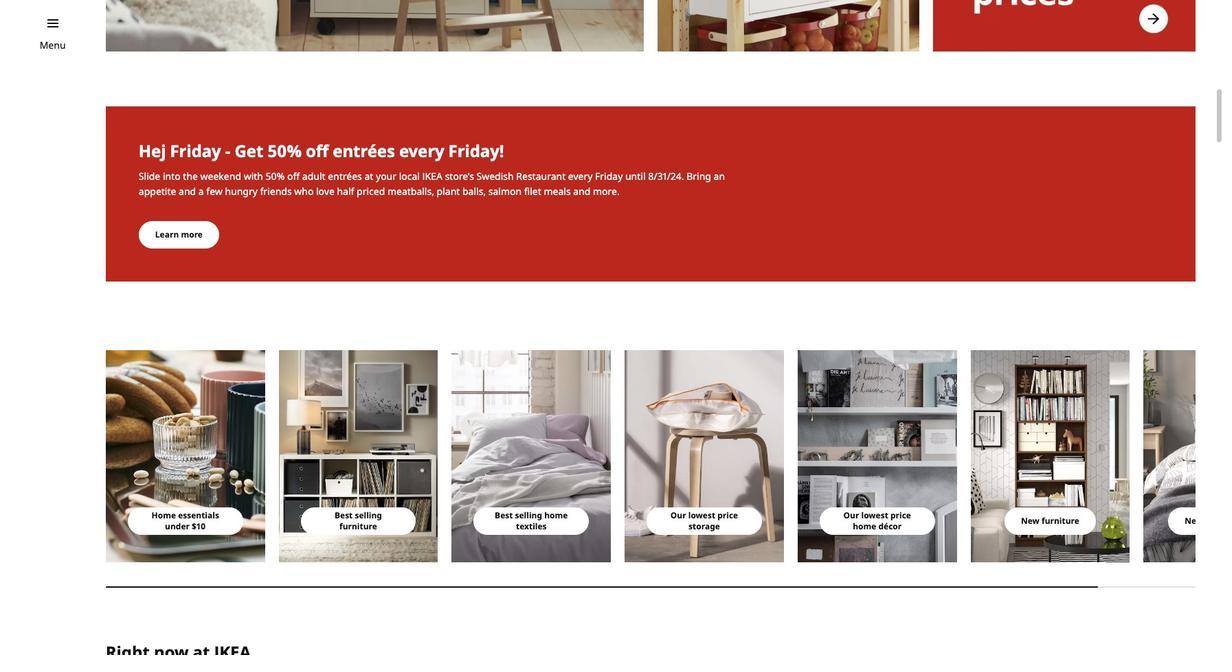 Task type: vqa. For each thing, say whether or not it's contained in the screenshot.
Ease
no



Task type: locate. For each thing, give the bounding box(es) containing it.
50%
[[268, 140, 302, 162], [266, 170, 285, 183]]

home inside best selling home textiles
[[544, 510, 568, 522]]

adult
[[302, 170, 325, 183]]

our left storage on the bottom right of page
[[671, 510, 686, 522]]

scrollbar
[[106, 579, 1196, 596]]

50% up friends
[[266, 170, 285, 183]]

1 vertical spatial 50%
[[266, 170, 285, 183]]

our left décor on the bottom
[[844, 510, 859, 522]]

0 horizontal spatial friday
[[170, 140, 221, 162]]

until
[[625, 170, 646, 183]]

essentials
[[178, 510, 219, 522]]

1 horizontal spatial best
[[495, 510, 513, 522]]

entrées up at
[[333, 140, 395, 162]]

our inside our lowest price storage
[[671, 510, 686, 522]]

selling inside best selling home textiles
[[515, 510, 542, 522]]

furniture inside new furniture button
[[1042, 516, 1080, 527]]

every up meals
[[568, 170, 593, 183]]

entrées inside slide into the weekend with 50% off adult entrées at your local ikea store's swedish restaurant every friday until 8/31/24. bring an appetite and a few hungry friends who love half priced meatballs, plant balls, salmon filet meals and more.
[[328, 170, 362, 183]]

2 selling from the left
[[515, 510, 542, 522]]

menu button
[[40, 38, 66, 53]]

0 horizontal spatial new
[[1021, 516, 1040, 527]]

price for our lowest price home décor
[[891, 510, 911, 522]]

0 vertical spatial friday
[[170, 140, 221, 162]]

off up adult
[[306, 140, 329, 162]]

salmon
[[488, 185, 522, 198]]

balls,
[[462, 185, 486, 198]]

0 horizontal spatial selling
[[355, 510, 382, 522]]

new for new hom
[[1185, 516, 1203, 527]]

and
[[179, 185, 196, 198], [573, 185, 591, 198]]

our inside our lowest price home décor
[[844, 510, 859, 522]]

new hom list item
[[1144, 351, 1223, 563]]

an
[[714, 170, 725, 183]]

selling
[[355, 510, 382, 522], [515, 510, 542, 522]]

new hom
[[1185, 516, 1223, 527]]

new hom button
[[1168, 508, 1223, 535]]

local
[[399, 170, 420, 183]]

best for best selling home textiles
[[495, 510, 513, 522]]

1 horizontal spatial friday
[[595, 170, 623, 183]]

1 horizontal spatial lowest
[[861, 510, 888, 522]]

off up who
[[287, 170, 300, 183]]

1 horizontal spatial price
[[891, 510, 911, 522]]

1 horizontal spatial selling
[[515, 510, 542, 522]]

off
[[306, 140, 329, 162], [287, 170, 300, 183]]

0 horizontal spatial lowest
[[688, 510, 715, 522]]

filet
[[524, 185, 541, 198]]

50% right get
[[268, 140, 302, 162]]

at
[[365, 170, 373, 183]]

bedding image
[[1144, 351, 1223, 563]]

and left a
[[179, 185, 196, 198]]

home
[[544, 510, 568, 522], [853, 521, 876, 533]]

textiles
[[516, 521, 547, 533]]

lowest inside our lowest price home décor
[[861, 510, 888, 522]]

every up ikea
[[399, 140, 444, 162]]

furniture
[[1042, 516, 1080, 527], [339, 521, 377, 533]]

1 vertical spatial friday
[[595, 170, 623, 183]]

1 best from the left
[[335, 510, 353, 522]]

0 vertical spatial 50%
[[268, 140, 302, 162]]

1 horizontal spatial off
[[306, 140, 329, 162]]

0 horizontal spatial price
[[718, 510, 738, 522]]

appetite
[[139, 185, 176, 198]]

0 horizontal spatial home
[[544, 510, 568, 522]]

home essentials under $10
[[152, 510, 219, 533]]

1 price from the left
[[718, 510, 738, 522]]

furniture inside the best selling furniture
[[339, 521, 377, 533]]

swedish
[[477, 170, 514, 183]]

storage image
[[625, 351, 784, 563]]

love
[[316, 185, 335, 198]]

2 our from the left
[[844, 510, 859, 522]]

best inside best selling home textiles
[[495, 510, 513, 522]]

0 horizontal spatial our
[[671, 510, 686, 522]]

best selling home textiles list item
[[452, 351, 611, 563]]

lowest
[[688, 510, 715, 522], [861, 510, 888, 522]]

every inside slide into the weekend with 50% off adult entrées at your local ikea store's swedish restaurant every friday until 8/31/24. bring an appetite and a few hungry friends who love half priced meatballs, plant balls, salmon filet meals and more.
[[568, 170, 593, 183]]

2 best from the left
[[495, 510, 513, 522]]

entrées
[[333, 140, 395, 162], [328, 170, 362, 183]]

home decore image
[[106, 351, 265, 563]]

best selling furniture button
[[301, 508, 416, 535]]

new
[[1021, 516, 1040, 527], [1185, 516, 1203, 527]]

with
[[244, 170, 263, 183]]

1 horizontal spatial and
[[573, 185, 591, 198]]

your
[[376, 170, 397, 183]]

0 horizontal spatial best
[[335, 510, 353, 522]]

home essentials under $10 list item
[[106, 351, 265, 563]]

under
[[165, 521, 190, 533]]

off inside slide into the weekend with 50% off adult entrées at your local ikea store's swedish restaurant every friday until 8/31/24. bring an appetite and a few hungry friends who love half priced meatballs, plant balls, salmon filet meals and more.
[[287, 170, 300, 183]]

0 horizontal spatial off
[[287, 170, 300, 183]]

and left more.
[[573, 185, 591, 198]]

hej friday - get 50% off entrées every friday!
[[139, 140, 504, 162]]

best selling home textiles button
[[474, 508, 589, 535]]

1 our from the left
[[671, 510, 686, 522]]

home
[[152, 510, 176, 522]]

friday
[[170, 140, 221, 162], [595, 170, 623, 183]]

plant
[[437, 185, 460, 198]]

best selling furniture
[[335, 510, 382, 533]]

shelving image
[[106, 0, 644, 52], [658, 0, 920, 52], [279, 351, 438, 563], [971, 351, 1130, 563]]

lowest inside our lowest price storage
[[688, 510, 715, 522]]

hom
[[1206, 516, 1223, 527]]

1 horizontal spatial home
[[853, 521, 876, 533]]

1 lowest from the left
[[688, 510, 715, 522]]

friday up more.
[[595, 170, 623, 183]]

best inside the best selling furniture
[[335, 510, 353, 522]]

1 new from the left
[[1021, 516, 1040, 527]]

friday inside slide into the weekend with 50% off adult entrées at your local ikea store's swedish restaurant every friday until 8/31/24. bring an appetite and a few hungry friends who love half priced meatballs, plant balls, salmon filet meals and more.
[[595, 170, 623, 183]]

every
[[399, 140, 444, 162], [568, 170, 593, 183]]

price inside our lowest price home décor
[[891, 510, 911, 522]]

1 horizontal spatial our
[[844, 510, 859, 522]]

our for home
[[844, 510, 859, 522]]

0 horizontal spatial and
[[179, 185, 196, 198]]

our
[[671, 510, 686, 522], [844, 510, 859, 522]]

2 price from the left
[[891, 510, 911, 522]]

more
[[181, 229, 203, 241]]

friday up the at the top
[[170, 140, 221, 162]]

2 new from the left
[[1185, 516, 1203, 527]]

who
[[294, 185, 314, 198]]

into
[[163, 170, 181, 183]]

best
[[335, 510, 353, 522], [495, 510, 513, 522]]

new furniture
[[1021, 516, 1080, 527]]

learn more button
[[139, 221, 219, 249]]

entrées up half
[[328, 170, 362, 183]]

8/31/24.
[[648, 170, 684, 183]]

more.
[[593, 185, 620, 198]]

selling inside the best selling furniture
[[355, 510, 382, 522]]

1 horizontal spatial furniture
[[1042, 516, 1080, 527]]

wall decore image
[[798, 351, 957, 563]]

home textiles image
[[452, 351, 611, 563]]

2 lowest from the left
[[861, 510, 888, 522]]

1 vertical spatial entrées
[[328, 170, 362, 183]]

0 horizontal spatial furniture
[[339, 521, 377, 533]]

1 vertical spatial every
[[568, 170, 593, 183]]

1 selling from the left
[[355, 510, 382, 522]]

half
[[337, 185, 354, 198]]

price inside our lowest price storage
[[718, 510, 738, 522]]

1 vertical spatial off
[[287, 170, 300, 183]]

0 horizontal spatial every
[[399, 140, 444, 162]]

1 horizontal spatial every
[[568, 170, 593, 183]]

price
[[718, 510, 738, 522], [891, 510, 911, 522]]

hungry
[[225, 185, 258, 198]]

price for our lowest price storage
[[718, 510, 738, 522]]

1 horizontal spatial new
[[1185, 516, 1203, 527]]



Task type: describe. For each thing, give the bounding box(es) containing it.
best for best selling furniture
[[335, 510, 353, 522]]

our for storage
[[671, 510, 686, 522]]

décor
[[879, 521, 902, 533]]

bring
[[687, 170, 711, 183]]

ikea
[[422, 170, 443, 183]]

slide into the weekend with 50% off adult entrées at your local ikea store's swedish restaurant every friday until 8/31/24. bring an appetite and a few hungry friends who love half priced meatballs, plant balls, salmon filet meals and more.
[[139, 170, 725, 198]]

get
[[235, 140, 263, 162]]

a
[[198, 185, 204, 198]]

friends
[[260, 185, 292, 198]]

storage
[[689, 521, 720, 533]]

weekend
[[200, 170, 241, 183]]

-
[[225, 140, 231, 162]]

menu
[[40, 38, 66, 52]]

0 vertical spatial every
[[399, 140, 444, 162]]

selling for home
[[515, 510, 542, 522]]

meals
[[544, 185, 571, 198]]

2 and from the left
[[573, 185, 591, 198]]

our lowest price home décor button
[[820, 508, 935, 535]]

best selling furniture list item
[[279, 351, 438, 563]]

lowest for home
[[861, 510, 888, 522]]

hej
[[139, 140, 166, 162]]

learn
[[155, 229, 179, 241]]

the
[[183, 170, 198, 183]]

best selling home textiles
[[495, 510, 568, 533]]

new furniture button
[[1005, 508, 1096, 535]]

0 vertical spatial off
[[306, 140, 329, 162]]

50% inside slide into the weekend with 50% off adult entrées at your local ikea store's swedish restaurant every friday until 8/31/24. bring an appetite and a few hungry friends who love half priced meatballs, plant balls, salmon filet meals and more.
[[266, 170, 285, 183]]

our lowest price home décor list item
[[798, 351, 957, 563]]

our lowest price home décor
[[844, 510, 911, 533]]

home essentials under $10 button
[[128, 508, 243, 535]]

meatballs,
[[388, 185, 434, 198]]

0 vertical spatial entrées
[[333, 140, 395, 162]]

lowest for storage
[[688, 510, 715, 522]]

restaurant
[[516, 170, 566, 183]]

learn more
[[155, 229, 203, 241]]

our lowest price storage list item
[[625, 351, 784, 563]]

store's
[[445, 170, 474, 183]]

our lowest price storage button
[[647, 508, 762, 535]]

1 and from the left
[[179, 185, 196, 198]]

selling for furniture
[[355, 510, 382, 522]]

our favorite products at reduced prices image
[[934, 0, 1196, 52]]

home inside our lowest price home décor
[[853, 521, 876, 533]]

new for new furniture
[[1021, 516, 1040, 527]]

our lowest price storage
[[671, 510, 738, 533]]

few
[[206, 185, 223, 198]]

friday!
[[448, 140, 504, 162]]

$10
[[192, 521, 206, 533]]

slide
[[139, 170, 160, 183]]

priced
[[357, 185, 385, 198]]

new furniture list item
[[971, 351, 1130, 563]]



